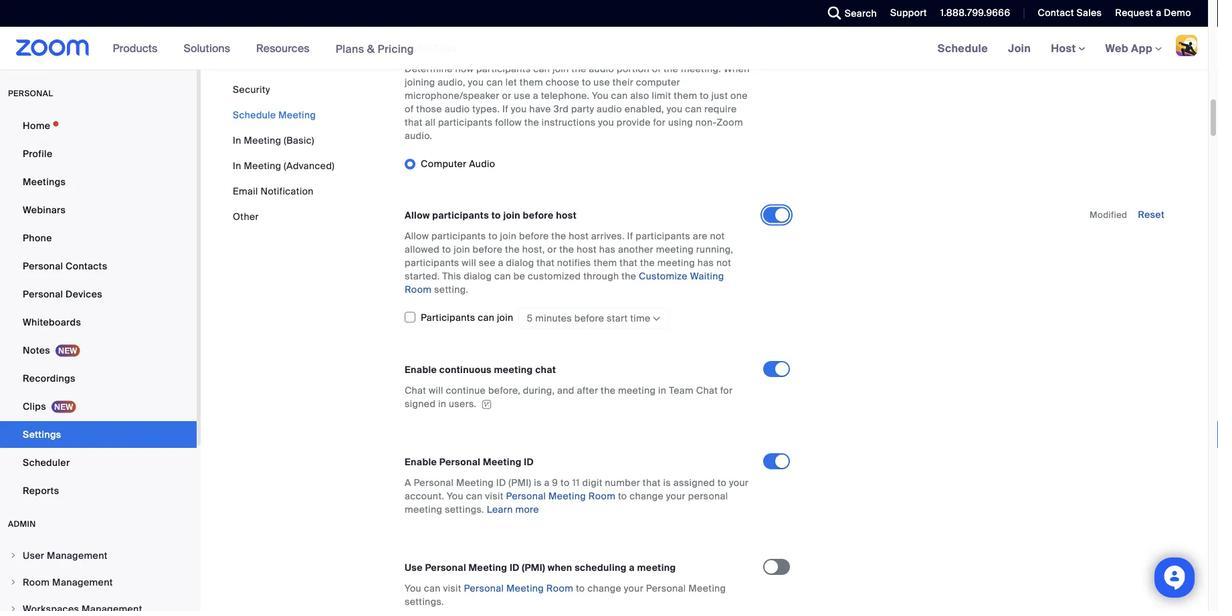Task type: describe. For each thing, give the bounding box(es) containing it.
a inside allow participants to join before the host arrives. if participants are not allowed to join before the host, or the host has another meeting running, participants will see a dialog that notifies them that the meeting has not started. this dialog can be customized through the
[[498, 257, 504, 269]]

admin menu menu
[[0, 543, 197, 612]]

solutions button
[[184, 27, 236, 70]]

web app
[[1106, 41, 1153, 55]]

5
[[527, 312, 533, 324]]

1 vertical spatial use
[[514, 90, 531, 102]]

that inside determine how participants can join the audio portion of the meeting. when joining audio, you can let them choose to use their computer microphone/speaker or use a telephone. you can also limit them to just one of those audio types. if you have 3rd party audio enabled, you can require that all participants follow the instructions you provide for using non-zoom audio.
[[405, 116, 423, 129]]

enable continuous meeting chat
[[405, 364, 556, 376]]

meetings navigation
[[928, 27, 1209, 71]]

devices
[[66, 288, 102, 301]]

meetings
[[23, 176, 66, 188]]

personal menu menu
[[0, 112, 197, 506]]

1 vertical spatial of
[[405, 103, 414, 115]]

schedule meeting link
[[233, 109, 316, 121]]

non-
[[696, 116, 717, 129]]

that inside "a personal meeting id (pmi) is a 9 to 11 digit number that is assigned to your account."
[[643, 477, 661, 489]]

right image for user management
[[9, 552, 17, 560]]

you for to change your personal meeting settings.
[[405, 582, 422, 595]]

allow for allow participants to join before the host arrives. if participants are not allowed to join before the host, or the host has another meeting running, participants will see a dialog that notifies them that the meeting has not started. this dialog can be customized through the
[[405, 230, 429, 243]]

participants can join
[[421, 312, 514, 324]]

running,
[[697, 244, 734, 256]]

change for personal
[[588, 582, 622, 595]]

other link
[[233, 210, 259, 223]]

1 horizontal spatial dialog
[[506, 257, 534, 269]]

personal contacts
[[23, 260, 107, 272]]

personal devices
[[23, 288, 102, 301]]

recordings
[[23, 372, 75, 385]]

their
[[613, 76, 634, 89]]

zoom logo image
[[16, 39, 89, 56]]

personal
[[8, 88, 53, 99]]

plans
[[336, 42, 364, 56]]

audio type
[[405, 42, 457, 55]]

2 is from the left
[[664, 477, 671, 489]]

reset button
[[1139, 209, 1165, 221]]

host button
[[1052, 41, 1086, 55]]

will inside allow participants to join before the host arrives. if participants are not allowed to join before the host, or the host has another meeting running, participants will see a dialog that notifies them that the meeting has not started. this dialog can be customized through the
[[462, 257, 477, 269]]

join inside determine how participants can join the audio portion of the meeting. when joining audio, you can let them choose to use their computer microphone/speaker or use a telephone. you can also limit them to just one of those audio types. if you have 3rd party audio enabled, you can require that all participants follow the instructions you provide for using non-zoom audio.
[[553, 63, 569, 75]]

2 chat from the left
[[697, 384, 718, 397]]

a personal meeting id (pmi) is a 9 to 11 digit number that is assigned to your account.
[[405, 477, 749, 502]]

to change your personal meeting settings.
[[405, 490, 729, 516]]

personal
[[689, 490, 729, 502]]

right image for room management
[[9, 579, 17, 587]]

participants down 'types.'
[[438, 116, 493, 129]]

meeting down are
[[656, 244, 694, 256]]

enable personal meeting id
[[405, 456, 534, 468]]

follow
[[495, 116, 522, 129]]

scheduler
[[23, 457, 70, 469]]

see
[[479, 257, 496, 269]]

a left demo
[[1157, 7, 1162, 19]]

before inside dropdown button
[[575, 312, 605, 324]]

digit
[[583, 477, 603, 489]]

3rd
[[554, 103, 569, 115]]

recordings link
[[0, 365, 197, 392]]

1.888.799.9666 button up join
[[931, 0, 1014, 27]]

11
[[572, 477, 580, 489]]

email notification link
[[233, 185, 314, 197]]

chat
[[536, 364, 556, 376]]

profile link
[[0, 141, 197, 167]]

a right scheduling
[[629, 562, 635, 574]]

contact sales
[[1038, 7, 1103, 19]]

settings. for to change your personal meeting settings.
[[405, 596, 444, 608]]

clips
[[23, 401, 46, 413]]

determine
[[405, 63, 453, 75]]

to change your personal meeting settings.
[[405, 582, 726, 608]]

you for to change your personal meeting settings.
[[447, 490, 464, 502]]

web app button
[[1106, 41, 1163, 55]]

resources
[[256, 41, 310, 55]]

have
[[530, 103, 551, 115]]

that down another
[[620, 257, 638, 269]]

you can visit personal meeting room for to change your personal meeting settings.
[[447, 490, 616, 502]]

continue
[[446, 384, 486, 397]]

security link
[[233, 83, 270, 96]]

to right 'allowed'
[[442, 244, 451, 256]]

join down allow participants to join before host
[[500, 230, 517, 243]]

computer
[[421, 158, 467, 170]]

schedule for schedule
[[938, 41, 989, 55]]

participants up 'allowed'
[[433, 210, 489, 222]]

app
[[1132, 41, 1153, 55]]

1 horizontal spatial in
[[659, 384, 667, 397]]

reset
[[1139, 209, 1165, 221]]

participants up let
[[476, 63, 531, 75]]

allowed
[[405, 244, 440, 256]]

be
[[514, 270, 526, 283]]

id for is
[[496, 477, 506, 489]]

will inside chat will continue before, during, and after the meeting in team chat for signed in users.
[[429, 384, 444, 397]]

scheduler link
[[0, 450, 197, 477]]

5 minutes before start time button
[[527, 308, 651, 328]]

or inside allow participants to join before the host arrives. if participants are not allowed to join before the host, or the host has another meeting running, participants will see a dialog that notifies them that the meeting has not started. this dialog can be customized through the
[[548, 244, 557, 256]]

1 horizontal spatial has
[[698, 257, 714, 269]]

show options image
[[652, 314, 662, 324]]

you up follow
[[511, 103, 527, 115]]

in meeting (advanced)
[[233, 160, 335, 172]]

profile
[[23, 148, 53, 160]]

joining
[[405, 76, 435, 89]]

email notification
[[233, 185, 314, 197]]

sales
[[1077, 7, 1103, 19]]

start
[[607, 312, 628, 324]]

that up 'customized'
[[537, 257, 555, 269]]

meeting up before, at bottom
[[494, 364, 533, 376]]

join
[[1009, 41, 1031, 55]]

portion
[[617, 63, 650, 75]]

participants up another
[[636, 230, 691, 243]]

schedule link
[[928, 27, 999, 70]]

join up be
[[504, 210, 521, 222]]

arrives.
[[592, 230, 625, 243]]

visit for to change your personal meeting settings.
[[443, 582, 462, 595]]

a inside "a personal meeting id (pmi) is a 9 to 11 digit number that is assigned to your account."
[[544, 477, 550, 489]]

audio down "microphone/speaker"
[[445, 103, 470, 115]]

1 horizontal spatial of
[[652, 63, 661, 75]]

choose
[[546, 76, 580, 89]]

to right choose
[[582, 76, 591, 89]]

team
[[669, 384, 694, 397]]

request
[[1116, 7, 1154, 19]]

reports
[[23, 485, 59, 497]]

this
[[443, 270, 461, 283]]

if inside allow participants to join before the host arrives. if participants are not allowed to join before the host, or the host has another meeting running, participants will see a dialog that notifies them that the meeting has not started. this dialog can be customized through the
[[627, 230, 634, 243]]

time
[[631, 312, 651, 324]]

0 horizontal spatial them
[[520, 76, 543, 89]]

(pmi) for when
[[522, 562, 546, 574]]

before,
[[488, 384, 521, 397]]

join left 5
[[497, 312, 514, 324]]

telephone.
[[541, 90, 590, 102]]

webinars link
[[0, 197, 197, 224]]

0 vertical spatial not
[[710, 230, 725, 243]]

meeting inside "a personal meeting id (pmi) is a 9 to 11 digit number that is assigned to your account."
[[456, 477, 494, 489]]

scheduling
[[575, 562, 627, 574]]

visit for to change your personal meeting settings.
[[485, 490, 504, 502]]

computer
[[636, 76, 681, 89]]

audio,
[[438, 76, 466, 89]]

user management menu item
[[0, 543, 197, 569]]

product information navigation
[[103, 27, 424, 71]]

in meeting (basic) link
[[233, 134, 314, 147]]

1.888.799.9666
[[941, 7, 1011, 19]]

one
[[731, 90, 748, 102]]

demo
[[1165, 7, 1192, 19]]

room down the 'when' on the bottom of page
[[547, 582, 574, 595]]

9
[[552, 477, 558, 489]]

change for personal
[[630, 490, 664, 502]]

can inside allow participants to join before the host arrives. if participants are not allowed to join before the host, or the host has another meeting running, participants will see a dialog that notifies them that the meeting has not started. this dialog can be customized through the
[[495, 270, 511, 283]]

1 vertical spatial host
[[569, 230, 589, 243]]

user
[[23, 550, 44, 562]]

use
[[405, 562, 423, 574]]

using
[[669, 116, 693, 129]]

join link
[[999, 27, 1041, 70]]



Task type: vqa. For each thing, say whether or not it's contained in the screenshot.
Advanced
no



Task type: locate. For each thing, give the bounding box(es) containing it.
that
[[405, 116, 423, 129], [537, 257, 555, 269], [620, 257, 638, 269], [643, 477, 661, 489]]

reports link
[[0, 478, 197, 505]]

a inside determine how participants can join the audio portion of the meeting. when joining audio, you can let them choose to use their computer microphone/speaker or use a telephone. you can also limit them to just one of those audio types. if you have 3rd party audio enabled, you can require that all participants follow the instructions you provide for using non-zoom audio.
[[533, 90, 539, 102]]

1.888.799.9666 button
[[931, 0, 1014, 27], [941, 7, 1011, 19]]

menu item
[[0, 597, 197, 612]]

right image inside "user management" menu item
[[9, 552, 17, 560]]

meeting
[[656, 244, 694, 256], [658, 257, 695, 269], [494, 364, 533, 376], [618, 384, 656, 397], [405, 503, 443, 516], [638, 562, 676, 574]]

for inside determine how participants can join the audio portion of the meeting. when joining audio, you can let them choose to use their computer microphone/speaker or use a telephone. you can also limit them to just one of those audio types. if you have 3rd party audio enabled, you can require that all participants follow the instructions you provide for using non-zoom audio.
[[654, 116, 666, 129]]

allow for allow participants to join before host
[[405, 210, 430, 222]]

1 vertical spatial your
[[666, 490, 686, 502]]

0 vertical spatial if
[[503, 103, 509, 115]]

schedule down security
[[233, 109, 276, 121]]

personal meeting room link for personal
[[464, 582, 574, 595]]

profile picture image
[[1177, 35, 1198, 56]]

if up follow
[[503, 103, 509, 115]]

1 vertical spatial for
[[721, 384, 733, 397]]

1 vertical spatial will
[[429, 384, 444, 397]]

you left provide
[[598, 116, 614, 129]]

1 vertical spatial audio
[[469, 158, 496, 170]]

(pmi) left the 'when' on the bottom of page
[[522, 562, 546, 574]]

determine how participants can join the audio portion of the meeting. when joining audio, you can let them choose to use their computer microphone/speaker or use a telephone. you can also limit them to just one of those audio types. if you have 3rd party audio enabled, you can require that all participants follow the instructions you provide for using non-zoom audio.
[[405, 63, 750, 142]]

learn more link
[[487, 503, 539, 516]]

notes link
[[0, 337, 197, 364]]

you down use
[[405, 582, 422, 595]]

limit
[[652, 90, 672, 102]]

has up waiting
[[698, 257, 714, 269]]

1 vertical spatial id
[[496, 477, 506, 489]]

schedule for schedule meeting
[[233, 109, 276, 121]]

another
[[618, 244, 654, 256]]

meeting inside to change your personal meeting settings.
[[689, 582, 726, 595]]

chat up the signed at left bottom
[[405, 384, 427, 397]]

0 vertical spatial right image
[[9, 552, 17, 560]]

in left users.
[[438, 398, 447, 410]]

meeting left team
[[618, 384, 656, 397]]

pricing
[[378, 42, 414, 56]]

audio up determine
[[405, 42, 432, 55]]

assigned
[[674, 477, 715, 489]]

0 horizontal spatial schedule
[[233, 109, 276, 121]]

dialog down see
[[464, 270, 492, 283]]

you up party
[[592, 90, 609, 102]]

enable for enable continuous meeting chat
[[405, 364, 437, 376]]

you can visit personal meeting room down use personal meeting id (pmi) when scheduling a meeting
[[405, 582, 574, 595]]

1 in from the top
[[233, 134, 241, 147]]

your right assigned
[[729, 477, 749, 489]]

1 vertical spatial change
[[588, 582, 622, 595]]

(pmi) for is
[[509, 477, 532, 489]]

number
[[605, 477, 641, 489]]

your for personal
[[666, 490, 686, 502]]

0 vertical spatial personal meeting room link
[[506, 490, 616, 502]]

to down scheduling
[[576, 582, 585, 595]]

in
[[233, 134, 241, 147], [233, 160, 241, 172]]

0 vertical spatial use
[[594, 76, 610, 89]]

1 horizontal spatial change
[[630, 490, 664, 502]]

room down digit
[[589, 490, 616, 502]]

change inside to change your personal meeting settings.
[[630, 490, 664, 502]]

search button
[[818, 0, 881, 27]]

participants
[[421, 312, 475, 324]]

personal meeting room link for personal
[[506, 490, 616, 502]]

schedule inside meetings 'navigation'
[[938, 41, 989, 55]]

0 vertical spatial for
[[654, 116, 666, 129]]

support
[[891, 7, 927, 19]]

(advanced)
[[284, 160, 335, 172]]

your down scheduling
[[624, 582, 644, 595]]

other
[[233, 210, 259, 223]]

contacts
[[66, 260, 107, 272]]

zoom
[[717, 116, 744, 129]]

settings. down use
[[405, 596, 444, 608]]

room management
[[23, 577, 113, 589]]

room
[[405, 284, 432, 296], [589, 490, 616, 502], [23, 577, 50, 589], [547, 582, 574, 595]]

to down number
[[618, 490, 627, 502]]

them right let
[[520, 76, 543, 89]]

a right see
[[498, 257, 504, 269]]

0 horizontal spatial or
[[502, 90, 512, 102]]

0 horizontal spatial of
[[405, 103, 414, 115]]

0 horizontal spatial has
[[600, 244, 616, 256]]

1 vertical spatial dialog
[[464, 270, 492, 283]]

0 horizontal spatial is
[[534, 477, 542, 489]]

change inside to change your personal meeting settings.
[[588, 582, 622, 595]]

enable up the signed at left bottom
[[405, 364, 437, 376]]

1 horizontal spatial is
[[664, 477, 671, 489]]

you inside determine how participants can join the audio portion of the meeting. when joining audio, you can let them choose to use their computer microphone/speaker or use a telephone. you can also limit them to just one of those audio types. if you have 3rd party audio enabled, you can require that all participants follow the instructions you provide for using non-zoom audio.
[[592, 90, 609, 102]]

0 vertical spatial management
[[47, 550, 108, 562]]

change down number
[[630, 490, 664, 502]]

settings. inside to change your personal meeting settings.
[[445, 503, 485, 516]]

1 vertical spatial personal meeting room link
[[464, 582, 574, 595]]

a left 9
[[544, 477, 550, 489]]

if inside determine how participants can join the audio portion of the meeting. when joining audio, you can let them choose to use their computer microphone/speaker or use a telephone. you can also limit them to just one of those audio types. if you have 3rd party audio enabled, you can require that all participants follow the instructions you provide for using non-zoom audio.
[[503, 103, 509, 115]]

are
[[693, 230, 708, 243]]

solutions
[[184, 41, 230, 55]]

2 horizontal spatial them
[[674, 90, 698, 102]]

meeting inside chat will continue before, during, and after the meeting in team chat for signed in users.
[[618, 384, 656, 397]]

1 horizontal spatial id
[[510, 562, 520, 574]]

home link
[[0, 112, 197, 139]]

provide
[[617, 116, 651, 129]]

host,
[[523, 244, 545, 256]]

management for user management
[[47, 550, 108, 562]]

before
[[523, 210, 554, 222], [519, 230, 549, 243], [473, 244, 503, 256], [575, 312, 605, 324]]

not down running,
[[717, 257, 732, 269]]

1.888.799.9666 button up "schedule" link
[[941, 7, 1011, 19]]

management up 'room management'
[[47, 550, 108, 562]]

2 vertical spatial them
[[594, 257, 617, 269]]

join up this
[[454, 244, 470, 256]]

to up personal
[[718, 477, 727, 489]]

you can visit personal meeting room for to change your personal meeting settings.
[[405, 582, 574, 595]]

room inside customize waiting room
[[405, 284, 432, 296]]

0 horizontal spatial you
[[405, 582, 422, 595]]

personal inside "a personal meeting id (pmi) is a 9 to 11 digit number that is assigned to your account."
[[414, 477, 454, 489]]

those
[[416, 103, 442, 115]]

in meeting (basic)
[[233, 134, 314, 147]]

in up email
[[233, 160, 241, 172]]

meeting inside to change your personal meeting settings.
[[405, 503, 443, 516]]

2 horizontal spatial you
[[592, 90, 609, 102]]

personal meeting room link down use personal meeting id (pmi) when scheduling a meeting
[[464, 582, 574, 595]]

0 vertical spatial in
[[233, 134, 241, 147]]

id up more
[[524, 456, 534, 468]]

will
[[462, 257, 477, 269], [429, 384, 444, 397]]

your inside "a personal meeting id (pmi) is a 9 to 11 digit number that is assigned to your account."
[[729, 477, 749, 489]]

(pmi) inside "a personal meeting id (pmi) is a 9 to 11 digit number that is assigned to your account."
[[509, 477, 532, 489]]

2 enable from the top
[[405, 456, 437, 468]]

computer audio
[[421, 158, 496, 170]]

enable for enable personal meeting id
[[405, 456, 437, 468]]

chat right team
[[697, 384, 718, 397]]

type
[[434, 42, 457, 55]]

to inside to change your personal meeting settings.
[[576, 582, 585, 595]]

you can visit personal meeting room up more
[[447, 490, 616, 502]]

continuous
[[440, 364, 492, 376]]

types.
[[473, 103, 500, 115]]

settings. left learn
[[445, 503, 485, 516]]

in down schedule meeting link
[[233, 134, 241, 147]]

microphone/speaker
[[405, 90, 500, 102]]

id inside "a personal meeting id (pmi) is a 9 to 11 digit number that is assigned to your account."
[[496, 477, 506, 489]]

1 horizontal spatial use
[[594, 76, 610, 89]]

your down assigned
[[666, 490, 686, 502]]

0 vertical spatial will
[[462, 257, 477, 269]]

account.
[[405, 490, 445, 502]]

to inside to change your personal meeting settings.
[[618, 490, 627, 502]]

0 vertical spatial schedule
[[938, 41, 989, 55]]

2 allow from the top
[[405, 230, 429, 243]]

personal inside to change your personal meeting settings.
[[646, 582, 686, 595]]

setting.
[[432, 284, 469, 296]]

to right 9
[[561, 477, 570, 489]]

1 horizontal spatial will
[[462, 257, 477, 269]]

chat will continue before, during, and after the meeting in team chat for signed in users. application
[[405, 384, 752, 411]]

if up another
[[627, 230, 634, 243]]

id for when
[[510, 562, 520, 574]]

1 right image from the top
[[9, 552, 17, 560]]

1 vertical spatial has
[[698, 257, 714, 269]]

products button
[[113, 27, 164, 70]]

2 vertical spatial host
[[577, 244, 597, 256]]

0 vertical spatial enable
[[405, 364, 437, 376]]

1 horizontal spatial schedule
[[938, 41, 989, 55]]

0 horizontal spatial for
[[654, 116, 666, 129]]

personal contacts link
[[0, 253, 197, 280]]

plans & pricing
[[336, 42, 414, 56]]

1 is from the left
[[534, 477, 542, 489]]

dialog up be
[[506, 257, 534, 269]]

join up choose
[[553, 63, 569, 75]]

1 horizontal spatial your
[[666, 490, 686, 502]]

your
[[729, 477, 749, 489], [666, 490, 686, 502], [624, 582, 644, 595]]

support version for enable continuous meeting chat image
[[480, 400, 494, 409]]

them up through
[[594, 257, 617, 269]]

plans & pricing link
[[336, 42, 414, 56], [336, 42, 414, 56]]

settings
[[23, 429, 61, 441]]

0 horizontal spatial chat
[[405, 384, 427, 397]]

use down let
[[514, 90, 531, 102]]

meeting down account.
[[405, 503, 443, 516]]

during,
[[523, 384, 555, 397]]

participants down allow participants to join before host
[[432, 230, 486, 243]]

contact sales link
[[1028, 0, 1106, 27], [1038, 7, 1103, 19]]

banner containing products
[[0, 27, 1209, 71]]

email
[[233, 185, 258, 197]]

home
[[23, 119, 50, 132]]

0 vertical spatial you can visit personal meeting room
[[447, 490, 616, 502]]

1 vertical spatial right image
[[9, 579, 17, 587]]

1 horizontal spatial or
[[548, 244, 557, 256]]

2 in from the top
[[233, 160, 241, 172]]

will up the signed at left bottom
[[429, 384, 444, 397]]

2 horizontal spatial your
[[729, 477, 749, 489]]

is left assigned
[[664, 477, 671, 489]]

2 horizontal spatial id
[[524, 456, 534, 468]]

use left the their
[[594, 76, 610, 89]]

settings. inside to change your personal meeting settings.
[[405, 596, 444, 608]]

0 horizontal spatial dialog
[[464, 270, 492, 283]]

1 vertical spatial allow
[[405, 230, 429, 243]]

personal meeting room link down 9
[[506, 490, 616, 502]]

schedule down 1.888.799.9666
[[938, 41, 989, 55]]

is
[[534, 477, 542, 489], [664, 477, 671, 489]]

you down how
[[468, 76, 484, 89]]

1 allow from the top
[[405, 210, 430, 222]]

allow participants to join before the host arrives. if participants are not allowed to join before the host, or the host has another meeting running, participants will see a dialog that notifies them that the meeting has not started. this dialog can be customized through the
[[405, 230, 734, 283]]

0 vertical spatial id
[[524, 456, 534, 468]]

of up "computer"
[[652, 63, 661, 75]]

not up running,
[[710, 230, 725, 243]]

0 horizontal spatial settings.
[[405, 596, 444, 608]]

1 vertical spatial not
[[717, 257, 732, 269]]

audio up the their
[[589, 63, 614, 75]]

meeting right scheduling
[[638, 562, 676, 574]]

1 chat from the left
[[405, 384, 427, 397]]

you
[[468, 76, 484, 89], [511, 103, 527, 115], [667, 103, 683, 115], [598, 116, 614, 129]]

has down arrives.
[[600, 244, 616, 256]]

2 right image from the top
[[9, 579, 17, 587]]

change down scheduling
[[588, 582, 622, 595]]

audio right computer
[[469, 158, 496, 170]]

1 vertical spatial (pmi)
[[522, 562, 546, 574]]

if
[[503, 103, 509, 115], [627, 230, 634, 243]]

1 vertical spatial in
[[438, 398, 447, 410]]

the inside chat will continue before, during, and after the meeting in team chat for signed in users.
[[601, 384, 616, 397]]

modified
[[1090, 210, 1128, 221]]

room management menu item
[[0, 570, 197, 596]]

2 vertical spatial right image
[[9, 606, 17, 612]]

for down the enabled,
[[654, 116, 666, 129]]

your inside to change your personal meeting settings.
[[624, 582, 644, 595]]

meeting up customize
[[658, 257, 695, 269]]

room down the "user"
[[23, 577, 50, 589]]

0 vertical spatial audio
[[405, 42, 432, 55]]

also
[[631, 90, 650, 102]]

schedule inside 'menu bar'
[[233, 109, 276, 121]]

them inside allow participants to join before the host arrives. if participants are not allowed to join before the host, or the host has another meeting running, participants will see a dialog that notifies them that the meeting has not started. this dialog can be customized through the
[[594, 257, 617, 269]]

0 vertical spatial (pmi)
[[509, 477, 532, 489]]

for inside chat will continue before, during, and after the meeting in team chat for signed in users.
[[721, 384, 733, 397]]

in left team
[[659, 384, 667, 397]]

webinars
[[23, 204, 66, 216]]

allow
[[405, 210, 430, 222], [405, 230, 429, 243]]

will left see
[[462, 257, 477, 269]]

chat will continue before, during, and after the meeting in team chat for signed in users.
[[405, 384, 733, 410]]

enable up a
[[405, 456, 437, 468]]

management down "user management" menu item
[[52, 577, 113, 589]]

menu bar
[[233, 83, 335, 224]]

in for in meeting (basic)
[[233, 134, 241, 147]]

security
[[233, 83, 270, 96]]

customized
[[528, 270, 581, 283]]

contact
[[1038, 7, 1075, 19]]

learn
[[487, 503, 513, 516]]

0 vertical spatial of
[[652, 63, 661, 75]]

0 vertical spatial has
[[600, 244, 616, 256]]

0 vertical spatial allow
[[405, 210, 430, 222]]

1 vertical spatial visit
[[443, 582, 462, 595]]

0 vertical spatial dialog
[[506, 257, 534, 269]]

them right limit
[[674, 90, 698, 102]]

your inside to change your personal meeting settings.
[[666, 490, 686, 502]]

or right host,
[[548, 244, 557, 256]]

menu bar containing security
[[233, 83, 335, 224]]

1 horizontal spatial for
[[721, 384, 733, 397]]

1 vertical spatial enable
[[405, 456, 437, 468]]

0 horizontal spatial if
[[503, 103, 509, 115]]

management for room management
[[52, 577, 113, 589]]

0 horizontal spatial use
[[514, 90, 531, 102]]

room inside menu item
[[23, 577, 50, 589]]

not
[[710, 230, 725, 243], [717, 257, 732, 269]]

a
[[1157, 7, 1162, 19], [533, 90, 539, 102], [498, 257, 504, 269], [544, 477, 550, 489], [629, 562, 635, 574]]

banner
[[0, 27, 1209, 71]]

0 horizontal spatial id
[[496, 477, 506, 489]]

2 vertical spatial you
[[405, 582, 422, 595]]

that right number
[[643, 477, 661, 489]]

1 horizontal spatial settings.
[[445, 503, 485, 516]]

to left just
[[700, 90, 709, 102]]

of
[[652, 63, 661, 75], [405, 103, 414, 115]]

1 enable from the top
[[405, 364, 437, 376]]

just
[[712, 90, 728, 102]]

meetings link
[[0, 169, 197, 195]]

or down let
[[502, 90, 512, 102]]

id up learn
[[496, 477, 506, 489]]

right image
[[9, 552, 17, 560], [9, 579, 17, 587], [9, 606, 17, 612]]

in for in meeting (advanced)
[[233, 160, 241, 172]]

instructions
[[542, 116, 596, 129]]

0 horizontal spatial audio
[[405, 42, 432, 55]]

1 vertical spatial settings.
[[405, 596, 444, 608]]

customize waiting room
[[405, 270, 724, 296]]

1 vertical spatial them
[[674, 90, 698, 102]]

0 vertical spatial or
[[502, 90, 512, 102]]

audio
[[589, 63, 614, 75], [445, 103, 470, 115], [597, 103, 622, 115]]

1 horizontal spatial visit
[[485, 490, 504, 502]]

2 vertical spatial id
[[510, 562, 520, 574]]

0 horizontal spatial change
[[588, 582, 622, 595]]

them for or
[[674, 90, 698, 102]]

right image inside room management menu item
[[9, 579, 17, 587]]

them for running,
[[594, 257, 617, 269]]

1 vertical spatial management
[[52, 577, 113, 589]]

or inside determine how participants can join the audio portion of the meeting. when joining audio, you can let them choose to use their computer microphone/speaker or use a telephone. you can also limit them to just one of those audio types. if you have 3rd party audio enabled, you can require that all participants follow the instructions you provide for using non-zoom audio.
[[502, 90, 512, 102]]

search
[[845, 7, 877, 19]]

0 horizontal spatial visit
[[443, 582, 462, 595]]

0 vertical spatial you
[[592, 90, 609, 102]]

to up see
[[492, 210, 501, 222]]

0 vertical spatial your
[[729, 477, 749, 489]]

1 vertical spatial schedule
[[233, 109, 276, 121]]

(pmi) up learn more
[[509, 477, 532, 489]]

the
[[572, 63, 587, 75], [664, 63, 679, 75], [525, 116, 539, 129], [552, 230, 567, 243], [505, 244, 520, 256], [560, 244, 574, 256], [640, 257, 655, 269], [622, 270, 637, 283], [601, 384, 616, 397]]

id left the 'when' on the bottom of page
[[510, 562, 520, 574]]

0 vertical spatial host
[[556, 210, 577, 222]]

that up the audio.
[[405, 116, 423, 129]]

a up have
[[533, 90, 539, 102]]

0 horizontal spatial in
[[438, 398, 447, 410]]

your for personal
[[624, 582, 644, 595]]

audio right party
[[597, 103, 622, 115]]

3 right image from the top
[[9, 606, 17, 612]]

0 vertical spatial in
[[659, 384, 667, 397]]

require
[[705, 103, 737, 115]]

1 horizontal spatial if
[[627, 230, 634, 243]]

allow inside allow participants to join before the host arrives. if participants are not allowed to join before the host, or the host has another meeting running, participants will see a dialog that notifies them that the meeting has not started. this dialog can be customized through the
[[405, 230, 429, 243]]

1 vertical spatial in
[[233, 160, 241, 172]]

0 horizontal spatial your
[[624, 582, 644, 595]]

personal devices link
[[0, 281, 197, 308]]

participants up started.
[[405, 257, 460, 269]]

(basic)
[[284, 134, 314, 147]]

notifies
[[557, 257, 591, 269]]

1 horizontal spatial audio
[[469, 158, 496, 170]]

of left those
[[405, 103, 414, 115]]

to down allow participants to join before host
[[489, 230, 498, 243]]

1 vertical spatial you can visit personal meeting room
[[405, 582, 574, 595]]

0 horizontal spatial will
[[429, 384, 444, 397]]

for right team
[[721, 384, 733, 397]]

you right account.
[[447, 490, 464, 502]]

1 vertical spatial you
[[447, 490, 464, 502]]

settings. for to change your personal meeting settings.
[[445, 503, 485, 516]]

1 vertical spatial or
[[548, 244, 557, 256]]

1 horizontal spatial chat
[[697, 384, 718, 397]]

audio.
[[405, 130, 433, 142]]

web
[[1106, 41, 1129, 55]]

0 vertical spatial change
[[630, 490, 664, 502]]

or
[[502, 90, 512, 102], [548, 244, 557, 256]]

you up using
[[667, 103, 683, 115]]

0 vertical spatial them
[[520, 76, 543, 89]]

whiteboards
[[23, 316, 81, 329]]

is left 9
[[534, 477, 542, 489]]



